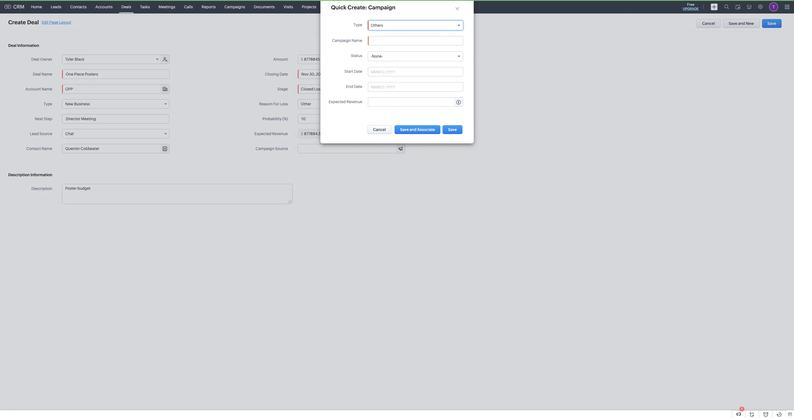 Task type: describe. For each thing, give the bounding box(es) containing it.
-
[[371, 54, 372, 59]]

deal left the edit
[[27, 19, 39, 25]]

reports
[[202, 5, 216, 9]]

save for save
[[768, 21, 777, 26]]

-none-
[[371, 54, 383, 59]]

date for start date
[[354, 69, 363, 74]]

0 vertical spatial type
[[354, 23, 363, 27]]

documents
[[254, 5, 275, 9]]

deal information
[[8, 43, 39, 48]]

lead source
[[30, 132, 52, 136]]

page
[[49, 20, 58, 24]]

campaign name
[[332, 38, 363, 43]]

campaign for campaign source
[[256, 147, 275, 151]]

owner
[[40, 57, 52, 62]]

mmm d, yyyy
 text field for start date
[[371, 70, 416, 74]]

calls
[[184, 5, 193, 9]]

campaign source
[[256, 147, 288, 151]]

reports link
[[197, 0, 220, 13]]

expected
[[329, 100, 346, 104]]

create deal edit page layout
[[8, 19, 71, 25]]

step
[[44, 117, 52, 121]]

deal name
[[33, 72, 52, 76]]

upgrade
[[683, 7, 699, 11]]

name for campaign name
[[352, 38, 363, 43]]

tasks link
[[136, 0, 154, 13]]

for
[[273, 102, 279, 106]]

contacts
[[70, 5, 87, 9]]

reason
[[259, 102, 273, 106]]

start
[[345, 69, 353, 74]]

information for description information
[[31, 173, 52, 177]]

contacts link
[[66, 0, 91, 13]]

amount
[[274, 57, 288, 62]]

name for deal name
[[42, 72, 52, 76]]

quick
[[331, 4, 347, 10]]

(%)
[[283, 117, 288, 121]]

name for contact name
[[42, 147, 52, 151]]

0 horizontal spatial type
[[44, 102, 52, 106]]

reason for loss
[[259, 102, 288, 106]]

free
[[688, 2, 695, 7]]

leads link
[[46, 0, 66, 13]]

date for closing date
[[280, 72, 288, 76]]

accounts link
[[91, 0, 117, 13]]

account name
[[25, 87, 52, 91]]

none-
[[372, 54, 383, 59]]

quick create: campaign
[[331, 4, 396, 10]]

loss
[[280, 102, 288, 106]]

meetings
[[159, 5, 175, 9]]

campaigns
[[225, 5, 245, 9]]

others
[[371, 23, 383, 28]]

crm
[[13, 4, 24, 10]]

calls link
[[180, 0, 197, 13]]

documents link
[[250, 0, 279, 13]]

-None- field
[[368, 52, 463, 61]]

deal for deal name
[[33, 72, 41, 76]]

MMM D, YYYY text field
[[298, 70, 406, 79]]

edit page layout link
[[42, 20, 71, 24]]

contact name
[[26, 147, 52, 151]]

closing date
[[265, 72, 288, 76]]

campaigns link
[[220, 0, 250, 13]]

crm link
[[4, 4, 24, 10]]

deal for deal owner
[[31, 57, 39, 62]]

description for description
[[31, 187, 52, 191]]

status
[[351, 54, 363, 58]]

meetings link
[[154, 0, 180, 13]]



Task type: vqa. For each thing, say whether or not it's contained in the screenshot.
Create Menu icon
no



Task type: locate. For each thing, give the bounding box(es) containing it.
name right contact
[[42, 147, 52, 151]]

projects
[[302, 5, 317, 9]]

save button
[[763, 19, 782, 28]]

1 horizontal spatial type
[[354, 23, 363, 27]]

deal owner
[[31, 57, 52, 62]]

description information
[[8, 173, 52, 177]]

information down the contact name
[[31, 173, 52, 177]]

projects link
[[298, 0, 321, 13]]

tasks
[[140, 5, 150, 9]]

save for save and new
[[729, 21, 738, 26]]

and
[[739, 21, 746, 26]]

campaign
[[332, 38, 351, 43], [256, 147, 275, 151]]

None text field
[[62, 184, 292, 204]]

stage
[[278, 87, 288, 91]]

create
[[8, 19, 26, 25]]

account
[[25, 87, 41, 91]]

cancel button
[[697, 19, 721, 28]]

leads
[[51, 5, 61, 9]]

save inside 'button'
[[768, 21, 777, 26]]

name up the status in the left of the page
[[352, 38, 363, 43]]

date for end date
[[354, 85, 363, 89]]

0 horizontal spatial source
[[40, 132, 52, 136]]

end
[[346, 85, 353, 89]]

accounts
[[95, 5, 113, 9]]

Others field
[[368, 21, 463, 30]]

date
[[354, 69, 363, 74], [280, 72, 288, 76], [354, 85, 363, 89]]

create: campaign
[[348, 4, 396, 10]]

date right 'closing' at the top of the page
[[280, 72, 288, 76]]

mmm d, yyyy
 text field for end date
[[371, 85, 416, 89]]

deal for deal information
[[8, 43, 17, 48]]

source
[[40, 132, 52, 136], [275, 147, 288, 151]]

home
[[31, 5, 42, 9]]

0 vertical spatial source
[[40, 132, 52, 136]]

deal down create
[[8, 43, 17, 48]]

revenue
[[347, 100, 363, 104]]

save inside button
[[729, 21, 738, 26]]

0 horizontal spatial campaign
[[256, 147, 275, 151]]

probability (%)
[[263, 117, 288, 121]]

deals
[[121, 5, 131, 9]]

None text field
[[304, 55, 405, 64], [62, 70, 170, 79], [62, 114, 170, 124], [298, 114, 406, 124], [304, 55, 405, 64], [62, 70, 170, 79], [62, 114, 170, 124], [298, 114, 406, 124]]

1 vertical spatial description
[[31, 187, 52, 191]]

save
[[729, 21, 738, 26], [768, 21, 777, 26]]

new
[[746, 21, 755, 26]]

lead
[[30, 132, 39, 136]]

save right new
[[768, 21, 777, 26]]

1
[[742, 408, 743, 411]]

1 horizontal spatial source
[[275, 147, 288, 151]]

information for deal information
[[17, 43, 39, 48]]

description for description information
[[8, 173, 30, 177]]

visits link
[[279, 0, 298, 13]]

date right start
[[354, 69, 363, 74]]

type up 'step' in the top left of the page
[[44, 102, 52, 106]]

name right account
[[42, 87, 52, 91]]

name down owner
[[42, 72, 52, 76]]

edit
[[42, 20, 49, 24]]

probability
[[263, 117, 282, 121]]

cancel
[[703, 21, 715, 26]]

home link
[[27, 0, 46, 13]]

start date
[[345, 69, 363, 74]]

deals link
[[117, 0, 136, 13]]

save and new button
[[723, 19, 760, 28]]

name
[[352, 38, 363, 43], [42, 72, 52, 76], [42, 87, 52, 91], [42, 147, 52, 151]]

next
[[35, 117, 43, 121]]

1 vertical spatial type
[[44, 102, 52, 106]]

source for campaign source
[[275, 147, 288, 151]]

type down quick create: campaign
[[354, 23, 363, 27]]

save and new
[[729, 21, 755, 26]]

MMM d, yyyy
 text field
[[371, 70, 416, 74], [371, 85, 416, 89]]

2 save from the left
[[768, 21, 777, 26]]

1 horizontal spatial description
[[31, 187, 52, 191]]

information up deal owner
[[17, 43, 39, 48]]

0 vertical spatial description
[[8, 173, 30, 177]]

name for account name
[[42, 87, 52, 91]]

source for lead source
[[40, 132, 52, 136]]

contact
[[26, 147, 41, 151]]

deal left owner
[[31, 57, 39, 62]]

1 horizontal spatial save
[[768, 21, 777, 26]]

visits
[[284, 5, 293, 9]]

expected revenue
[[329, 100, 363, 104]]

0 vertical spatial campaign
[[332, 38, 351, 43]]

1 mmm d, yyyy
 text field from the top
[[371, 70, 416, 74]]

free upgrade
[[683, 2, 699, 11]]

0 vertical spatial mmm d, yyyy
 text field
[[371, 70, 416, 74]]

2 mmm d, yyyy
 text field from the top
[[371, 85, 416, 89]]

deal
[[27, 19, 39, 25], [8, 43, 17, 48], [31, 57, 39, 62], [33, 72, 41, 76]]

description
[[8, 173, 30, 177], [31, 187, 52, 191]]

type
[[354, 23, 363, 27], [44, 102, 52, 106]]

layout
[[59, 20, 71, 24]]

1 vertical spatial mmm d, yyyy
 text field
[[371, 85, 416, 89]]

1 horizontal spatial campaign
[[332, 38, 351, 43]]

end date
[[346, 85, 363, 89]]

save left and
[[729, 21, 738, 26]]

1 save from the left
[[729, 21, 738, 26]]

0 horizontal spatial description
[[8, 173, 30, 177]]

deal up 'account name'
[[33, 72, 41, 76]]

None button
[[368, 125, 392, 134], [395, 125, 441, 134], [368, 125, 392, 134], [395, 125, 441, 134]]

1 vertical spatial campaign
[[256, 147, 275, 151]]

0 horizontal spatial save
[[729, 21, 738, 26]]

next step
[[35, 117, 52, 121]]

closing
[[265, 72, 279, 76]]

information
[[17, 43, 39, 48], [31, 173, 52, 177]]

None submit
[[443, 125, 463, 134]]

1 vertical spatial source
[[275, 147, 288, 151]]

campaign for campaign name
[[332, 38, 351, 43]]

1 vertical spatial information
[[31, 173, 52, 177]]

date right end
[[354, 85, 363, 89]]

0 vertical spatial information
[[17, 43, 39, 48]]



